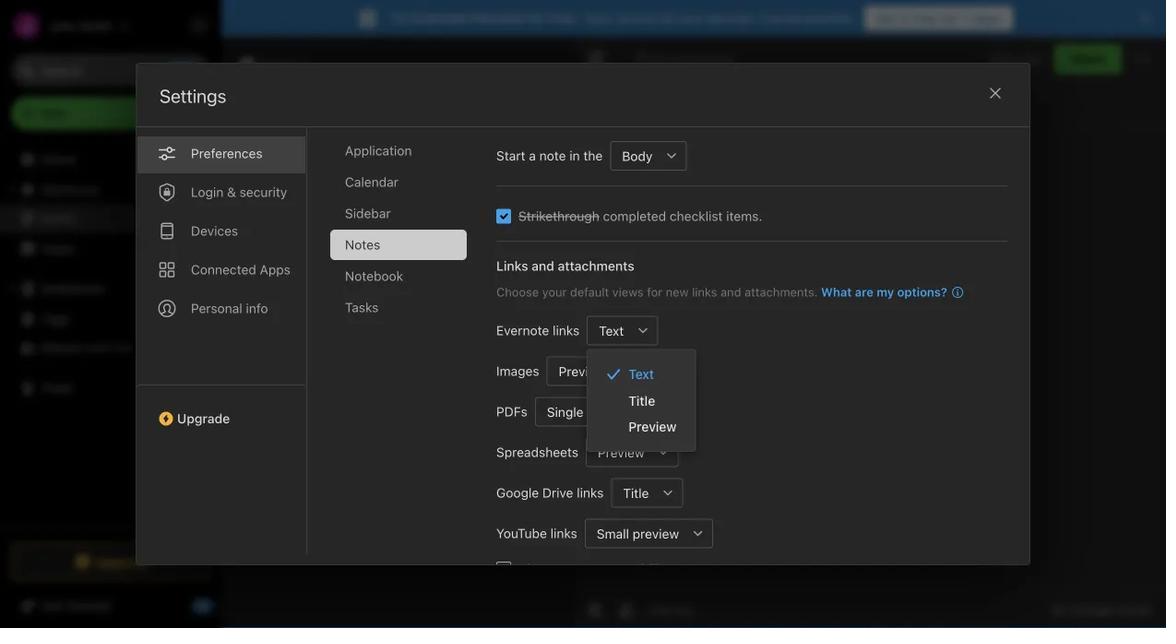 Task type: describe. For each thing, give the bounding box(es) containing it.
login & security
[[191, 185, 287, 200]]

info
[[246, 301, 268, 316]]

0 horizontal spatial a
[[245, 201, 252, 214]]

close image
[[985, 82, 1007, 104]]

1 horizontal spatial for
[[647, 285, 663, 299]]

all
[[661, 11, 674, 26]]

settings tooltip
[[205, 7, 295, 44]]

Choose default view option for Google Drive links field
[[611, 479, 683, 508]]

are
[[855, 285, 874, 299]]

body
[[622, 148, 653, 164]]

my
[[877, 285, 894, 299]]

notebook inside button
[[680, 52, 735, 66]]

small preview
[[597, 526, 679, 542]]

all
[[1051, 603, 1065, 617]]

text button
[[587, 316, 629, 346]]

Search text field
[[24, 54, 197, 87]]

dropdown list menu
[[588, 361, 695, 440]]

Note Editor text field
[[573, 126, 1167, 591]]

try
[[390, 11, 410, 26]]

days
[[973, 11, 1002, 26]]

drive
[[543, 486, 574, 501]]

Choose default view option for YouTube links field
[[585, 519, 713, 549]]

google
[[497, 486, 539, 501]]

single
[[547, 405, 584, 420]]

new button
[[11, 97, 210, 130]]

settings image
[[188, 15, 210, 37]]

links left text "button"
[[553, 323, 580, 338]]

checklist
[[670, 209, 723, 224]]

personal info
[[191, 301, 268, 316]]

new
[[666, 285, 689, 299]]

sidebar
[[345, 206, 391, 221]]

tasks inside button
[[41, 241, 74, 256]]

first notebook button
[[629, 46, 741, 72]]

anytime.
[[805, 11, 856, 26]]

login
[[191, 185, 224, 200]]

Select303 checkbox
[[497, 209, 511, 224]]

Choose default view option for Spreadsheets field
[[586, 438, 679, 468]]

tags button
[[0, 304, 221, 333]]

0 horizontal spatial personal
[[191, 301, 242, 316]]

start
[[497, 148, 526, 163]]

attachments.
[[745, 285, 818, 299]]

what are my options?
[[821, 285, 948, 299]]

get it free for 7 days button
[[865, 6, 1013, 30]]

what
[[821, 285, 852, 299]]

links and attachments
[[497, 258, 635, 274]]

youtube links
[[497, 526, 578, 541]]

devices
[[191, 223, 238, 239]]

links
[[497, 258, 528, 274]]

links right drive
[[577, 486, 604, 501]]

Choose default view option for PDFs field
[[535, 397, 651, 427]]

small preview button
[[585, 519, 684, 549]]

evernote links
[[497, 323, 580, 338]]

untitled
[[245, 143, 294, 158]]

add a reminder image
[[584, 599, 606, 621]]

for for 7
[[941, 11, 959, 26]]

0 vertical spatial personal
[[471, 11, 524, 26]]

ago
[[321, 201, 340, 214]]

cancel
[[761, 11, 802, 26]]

0 horizontal spatial notes
[[41, 211, 76, 226]]

shortcuts button
[[0, 174, 221, 204]]

add tag image
[[616, 599, 638, 621]]

sidebar tab
[[330, 199, 467, 229]]

expand notebooks image
[[5, 281, 19, 296]]

application
[[345, 143, 412, 158]]

a few minutes ago
[[245, 201, 340, 214]]

links right new
[[692, 285, 717, 299]]

start a note in the
[[497, 148, 603, 163]]

note
[[540, 148, 566, 163]]

sync
[[585, 11, 615, 26]]

Choose default view option for Evernote links field
[[587, 316, 658, 346]]

get
[[876, 11, 898, 26]]

apps
[[260, 262, 291, 277]]

few
[[255, 201, 273, 214]]

preferences
[[191, 146, 263, 161]]

first notebook
[[652, 52, 735, 66]]

single page
[[547, 405, 617, 420]]

views
[[613, 285, 644, 299]]

title link
[[588, 388, 695, 414]]

tab list for application
[[137, 117, 307, 555]]

0 vertical spatial your
[[678, 11, 704, 26]]

files
[[648, 562, 673, 577]]

saved
[[1119, 603, 1152, 617]]

try evernote personal for free: sync across all your devices. cancel anytime.
[[390, 11, 856, 26]]

preview for the top preview button
[[559, 364, 606, 379]]

shortcuts
[[42, 182, 99, 197]]

preview link
[[588, 414, 695, 440]]

devices.
[[708, 11, 757, 26]]

always
[[519, 562, 560, 577]]

connected
[[191, 262, 256, 277]]

share
[[1070, 51, 1107, 66]]

items.
[[727, 209, 763, 224]]

options?
[[898, 285, 948, 299]]

notebook tab
[[330, 261, 467, 292]]

0 vertical spatial preview button
[[547, 357, 610, 386]]

open
[[564, 562, 593, 577]]

text inside "button"
[[599, 323, 624, 339]]

page
[[587, 405, 617, 420]]

Always open external files checkbox
[[497, 562, 511, 577]]

home link
[[0, 145, 221, 174]]

body button
[[610, 141, 657, 171]]



Task type: vqa. For each thing, say whether or not it's contained in the screenshot.
the Text inside Text 'button'
yes



Task type: locate. For each thing, give the bounding box(es) containing it.
evernote right try
[[413, 11, 468, 26]]

your
[[678, 11, 704, 26], [542, 285, 567, 299]]

1 vertical spatial and
[[721, 285, 742, 299]]

preview inside 'link'
[[629, 420, 677, 435]]

for for free:
[[527, 11, 544, 26]]

it
[[901, 11, 910, 26]]

calendar
[[345, 175, 399, 190]]

tree
[[0, 145, 221, 527]]

changes
[[1068, 603, 1116, 617]]

notebook
[[680, 52, 735, 66], [345, 269, 403, 284]]

settings inside tooltip
[[233, 18, 280, 32]]

notes inside tab
[[345, 237, 380, 252]]

1 horizontal spatial tab list
[[330, 136, 482, 555]]

note window element
[[573, 37, 1167, 628]]

text up title link
[[629, 367, 654, 382]]

0 vertical spatial and
[[532, 258, 555, 274]]

2 horizontal spatial notes
[[345, 237, 380, 252]]

settings
[[233, 18, 280, 32], [160, 85, 226, 107]]

tooltip
[[446, 48, 546, 85]]

1 horizontal spatial notes
[[261, 55, 312, 77]]

notes link
[[0, 204, 221, 233]]

calendar tab
[[330, 167, 467, 198]]

expand note image
[[586, 48, 608, 70]]

google drive links
[[497, 486, 604, 501]]

and left the attachments.
[[721, 285, 742, 299]]

application tab
[[330, 136, 467, 166]]

0 vertical spatial evernote
[[413, 11, 468, 26]]

for left 7
[[941, 11, 959, 26]]

links up open
[[551, 526, 578, 541]]

preview
[[633, 526, 679, 542]]

choose
[[497, 285, 539, 299]]

1 vertical spatial upgrade button
[[11, 544, 210, 580]]

title button
[[611, 479, 654, 508]]

upgrade button
[[137, 385, 306, 434], [11, 544, 210, 580]]

notes down settings tooltip
[[261, 55, 312, 77]]

0 vertical spatial upgrade button
[[137, 385, 306, 434]]

youtube
[[497, 526, 547, 541]]

for inside get it free for 7 days button
[[941, 11, 959, 26]]

text inside dropdown list menu
[[629, 367, 654, 382]]

1 vertical spatial a
[[245, 201, 252, 214]]

1 vertical spatial evernote
[[497, 323, 549, 338]]

1 vertical spatial preview button
[[586, 438, 649, 468]]

for
[[527, 11, 544, 26], [941, 11, 959, 26], [647, 285, 663, 299]]

pdfs
[[497, 404, 528, 420]]

choose your default views for new links and attachments.
[[497, 285, 818, 299]]

0 vertical spatial tasks
[[41, 241, 74, 256]]

0 vertical spatial settings
[[233, 18, 280, 32]]

your down links and attachments
[[542, 285, 567, 299]]

Start a new note in the body or title. field
[[610, 141, 687, 171]]

notes
[[261, 55, 312, 77], [41, 211, 76, 226], [345, 237, 380, 252]]

0 horizontal spatial text
[[599, 323, 624, 339]]

0 horizontal spatial tab list
[[137, 117, 307, 555]]

text link
[[588, 361, 695, 388]]

share button
[[1055, 44, 1122, 74]]

default
[[570, 285, 609, 299]]

1 horizontal spatial and
[[721, 285, 742, 299]]

title inside dropdown list menu
[[629, 393, 655, 408]]

Choose default view option for Images field
[[547, 357, 640, 386]]

home
[[41, 152, 76, 167]]

&
[[227, 185, 236, 200]]

evernote
[[413, 11, 468, 26], [497, 323, 549, 338]]

2 vertical spatial preview
[[598, 445, 645, 460]]

trash
[[41, 381, 74, 396]]

1 vertical spatial tasks
[[345, 300, 379, 315]]

title up small preview "button"
[[623, 486, 649, 501]]

a left the note
[[529, 148, 536, 163]]

text down views
[[599, 323, 624, 339]]

None search field
[[24, 54, 197, 87]]

your right all
[[678, 11, 704, 26]]

across
[[618, 11, 658, 26]]

preview button up single page button
[[547, 357, 610, 386]]

small
[[597, 526, 629, 542]]

tasks button
[[0, 233, 221, 263]]

0 horizontal spatial for
[[527, 11, 544, 26]]

upgrade
[[177, 411, 230, 426], [95, 554, 150, 570]]

1 vertical spatial notebook
[[345, 269, 403, 284]]

preview down title link
[[629, 420, 677, 435]]

0 horizontal spatial your
[[542, 285, 567, 299]]

notebooks
[[42, 281, 106, 296]]

notes down shortcuts
[[41, 211, 76, 226]]

0 vertical spatial notes
[[261, 55, 312, 77]]

with
[[86, 340, 111, 355]]

2 vertical spatial notes
[[345, 237, 380, 252]]

single page button
[[535, 397, 622, 427]]

shared
[[41, 340, 83, 355]]

0 horizontal spatial evernote
[[413, 11, 468, 26]]

0 horizontal spatial notebook
[[345, 269, 403, 284]]

shared with me link
[[0, 333, 221, 363]]

preview button up title button
[[586, 438, 649, 468]]

0 vertical spatial a
[[529, 148, 536, 163]]

0 horizontal spatial upgrade
[[95, 554, 150, 570]]

only
[[991, 52, 1017, 66]]

personal left free:
[[471, 11, 524, 26]]

minutes
[[276, 201, 318, 214]]

0 horizontal spatial tasks
[[41, 241, 74, 256]]

attachments
[[558, 258, 635, 274]]

preview inside choose default view option for images 'field'
[[559, 364, 606, 379]]

in
[[570, 148, 580, 163]]

0 horizontal spatial and
[[532, 258, 555, 274]]

tasks
[[41, 241, 74, 256], [345, 300, 379, 315]]

0 vertical spatial title
[[629, 393, 655, 408]]

1 horizontal spatial a
[[529, 148, 536, 163]]

7
[[962, 11, 970, 26]]

1 vertical spatial notes
[[41, 211, 76, 226]]

1 horizontal spatial evernote
[[497, 323, 549, 338]]

tree containing home
[[0, 145, 221, 527]]

tab list containing preferences
[[137, 117, 307, 555]]

preview up the single page at bottom
[[559, 364, 606, 379]]

1 horizontal spatial notebook
[[680, 52, 735, 66]]

free
[[913, 11, 938, 26]]

1 vertical spatial your
[[542, 285, 567, 299]]

preview
[[559, 364, 606, 379], [629, 420, 677, 435], [598, 445, 645, 460]]

notes tab
[[330, 230, 467, 260]]

tasks up notebooks at the top left of page
[[41, 241, 74, 256]]

1 vertical spatial upgrade
[[95, 554, 150, 570]]

a
[[529, 148, 536, 163], [245, 201, 252, 214]]

first
[[652, 52, 677, 66]]

1 horizontal spatial settings
[[233, 18, 280, 32]]

tab list for start a note in the
[[330, 136, 482, 555]]

tab list
[[137, 117, 307, 555], [330, 136, 482, 555]]

1 horizontal spatial your
[[678, 11, 704, 26]]

1 vertical spatial settings
[[160, 85, 226, 107]]

1 vertical spatial text
[[629, 367, 654, 382]]

1 vertical spatial title
[[623, 486, 649, 501]]

notebook down notes tab
[[345, 269, 403, 284]]

1 horizontal spatial upgrade
[[177, 411, 230, 426]]

tab list containing application
[[330, 136, 482, 555]]

only you
[[991, 52, 1040, 66]]

1 horizontal spatial text
[[629, 367, 654, 382]]

2 horizontal spatial for
[[941, 11, 959, 26]]

1 vertical spatial preview
[[629, 420, 677, 435]]

for left free:
[[527, 11, 544, 26]]

and right links
[[532, 258, 555, 274]]

settings right settings image
[[233, 18, 280, 32]]

strikethrough completed checklist items.
[[519, 209, 763, 224]]

0 vertical spatial notebook
[[680, 52, 735, 66]]

title down text link
[[629, 393, 655, 408]]

evernote down choose at left top
[[497, 323, 549, 338]]

text
[[599, 323, 624, 339], [629, 367, 654, 382]]

connected apps
[[191, 262, 291, 277]]

title inside button
[[623, 486, 649, 501]]

notebook right first
[[680, 52, 735, 66]]

1 horizontal spatial tasks
[[345, 300, 379, 315]]

preview down preview 'link'
[[598, 445, 645, 460]]

for left new
[[647, 285, 663, 299]]

preview inside choose default view option for spreadsheets field
[[598, 445, 645, 460]]

0 horizontal spatial settings
[[160, 85, 226, 107]]

free:
[[548, 11, 579, 26]]

notebook inside tab
[[345, 269, 403, 284]]

new
[[41, 106, 67, 121]]

a left few at the left top of the page
[[245, 201, 252, 214]]

all changes saved
[[1051, 603, 1152, 617]]

tasks down notebook tab
[[345, 300, 379, 315]]

notebooks link
[[0, 274, 221, 304]]

1 horizontal spatial personal
[[471, 11, 524, 26]]

you
[[1020, 52, 1040, 66]]

completed
[[603, 209, 666, 224]]

shared with me
[[41, 340, 133, 355]]

the
[[584, 148, 603, 163]]

0 vertical spatial preview
[[559, 364, 606, 379]]

always open external files
[[519, 562, 673, 577]]

settings up preferences
[[160, 85, 226, 107]]

0 vertical spatial text
[[599, 323, 624, 339]]

tasks inside tab
[[345, 300, 379, 315]]

preview for bottommost preview button
[[598, 445, 645, 460]]

tasks tab
[[330, 293, 467, 323]]

1 vertical spatial personal
[[191, 301, 242, 316]]

strikethrough
[[519, 209, 600, 224]]

preview button
[[547, 357, 610, 386], [586, 438, 649, 468]]

0 vertical spatial upgrade
[[177, 411, 230, 426]]

images
[[497, 364, 540, 379]]

trash link
[[0, 374, 221, 403]]

personal down connected on the top
[[191, 301, 242, 316]]

personal
[[471, 11, 524, 26], [191, 301, 242, 316]]

tags
[[42, 311, 70, 326]]

security
[[240, 185, 287, 200]]

notes down sidebar
[[345, 237, 380, 252]]



